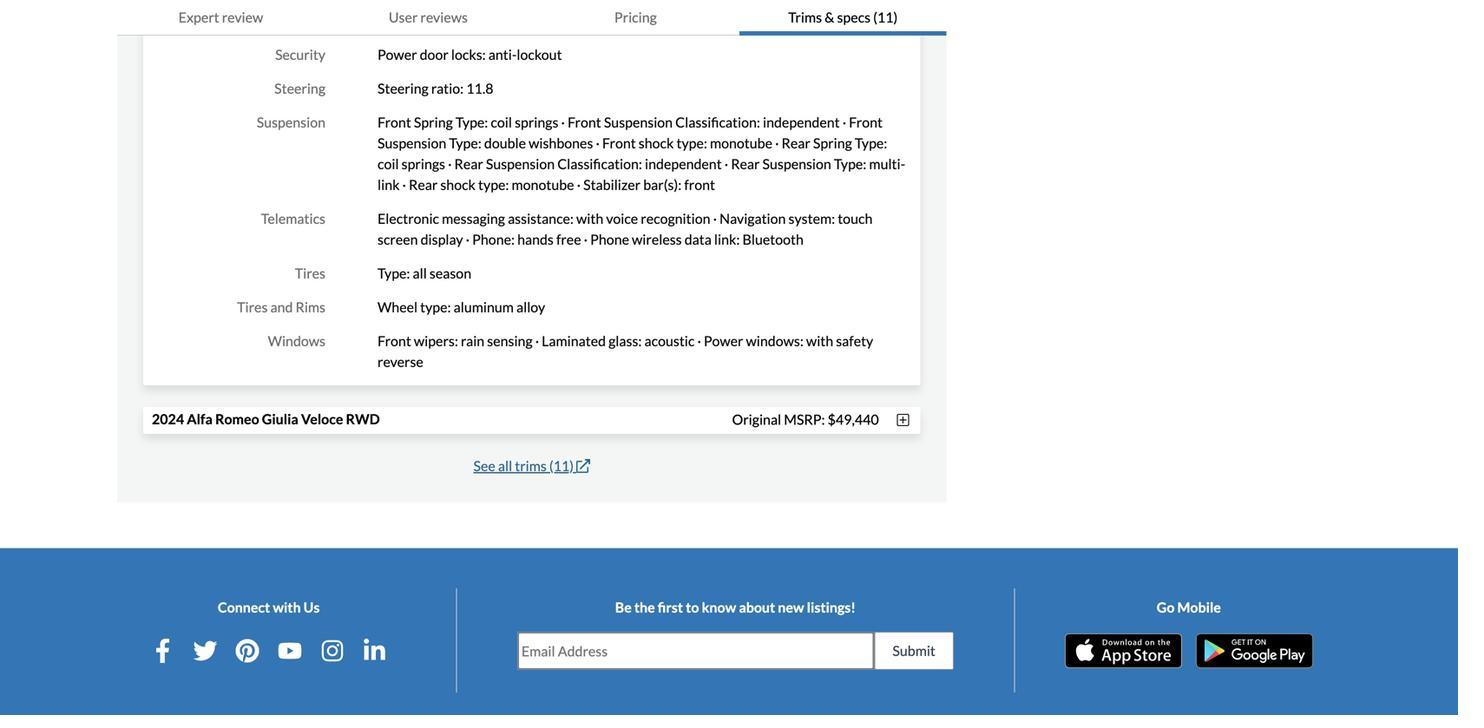 Task type: describe. For each thing, give the bounding box(es) containing it.
2024 alfa romeo giulia veloce rwd
[[152, 411, 380, 428]]

tires and rims
[[237, 299, 326, 316]]

reviews
[[421, 9, 468, 26]]

system:
[[789, 210, 835, 227]]

wishbones
[[529, 135, 593, 152]]

locks:
[[451, 46, 486, 63]]

0 horizontal spatial with
[[273, 599, 301, 616]]

laminated
[[542, 333, 606, 350]]

original
[[732, 411, 782, 428]]

review
[[222, 9, 263, 26]]

trims
[[515, 458, 547, 475]]

alloy
[[517, 299, 545, 316]]

get it on google play image
[[1196, 634, 1314, 669]]

2 vertical spatial type:
[[420, 299, 451, 316]]

type: all season
[[378, 265, 472, 282]]

sensing
[[487, 333, 533, 350]]

steering for steering ratio: 11.8
[[378, 80, 429, 97]]

suspension down security
[[257, 114, 326, 131]]

door
[[420, 46, 449, 63]]

about
[[739, 599, 776, 616]]

0 horizontal spatial coil
[[378, 155, 399, 172]]

steering for steering
[[275, 80, 326, 97]]

security
[[275, 46, 326, 63]]

0 horizontal spatial classification:
[[558, 155, 643, 172]]

1 horizontal spatial monotube
[[710, 135, 773, 152]]

and
[[270, 299, 293, 316]]

external link image
[[577, 459, 591, 473]]

be
[[615, 599, 632, 616]]

connect with us
[[218, 599, 320, 616]]

go mobile
[[1157, 599, 1222, 616]]

pricing tab
[[532, 0, 740, 36]]

steering ratio: 11.8
[[378, 80, 494, 97]]

connect
[[218, 599, 270, 616]]

type: down 11.8
[[456, 114, 488, 131]]

suspension up the link
[[378, 135, 447, 152]]

0 vertical spatial coil
[[491, 114, 512, 131]]

tires for tires and rims
[[237, 299, 268, 316]]

listings!
[[807, 599, 856, 616]]

aluminum
[[454, 299, 514, 316]]

rear right the link
[[409, 176, 438, 193]]

phone:
[[472, 231, 515, 248]]

glass:
[[609, 333, 642, 350]]

$49,440
[[828, 411, 879, 428]]

know
[[702, 599, 737, 616]]

tab list containing expert review
[[117, 0, 947, 36]]

suspension down double
[[486, 155, 555, 172]]

multi-
[[870, 155, 906, 172]]

stabilizer
[[584, 176, 641, 193]]

tires for tires
[[295, 265, 326, 282]]

bluetooth
[[743, 231, 804, 248]]

linkedin image
[[363, 639, 387, 663]]

rims
[[296, 299, 326, 316]]

new
[[778, 599, 805, 616]]

all for type:
[[413, 265, 427, 282]]

screen
[[378, 231, 418, 248]]

front up multi-
[[849, 114, 883, 131]]

link
[[378, 176, 400, 193]]

type: up multi-
[[855, 135, 888, 152]]

rwd
[[346, 411, 380, 428]]

type: left double
[[449, 135, 482, 152]]

user reviews tab
[[325, 0, 532, 36]]

user
[[389, 9, 418, 26]]

1 vertical spatial independent
[[645, 155, 722, 172]]

wheel type: aluminum alloy
[[378, 299, 545, 316]]

1 horizontal spatial springs
[[515, 114, 559, 131]]

messaging
[[442, 210, 505, 227]]

trims
[[789, 9, 822, 26]]

front
[[685, 176, 715, 193]]

power inside front wipers: rain sensing · laminated glass: acoustic · power windows: with safety reverse
[[704, 333, 744, 350]]

expert
[[179, 9, 219, 26]]

user reviews
[[389, 9, 468, 26]]

the
[[635, 599, 655, 616]]

windows
[[268, 333, 326, 350]]

reverse
[[378, 353, 424, 370]]

assistance:
[[508, 210, 574, 227]]

anti-
[[489, 46, 517, 63]]

1 horizontal spatial independent
[[763, 114, 840, 131]]

2024
[[152, 411, 184, 428]]

expert review
[[179, 9, 263, 26]]

recognition
[[641, 210, 711, 227]]

trims & specs (11) tab
[[740, 0, 947, 36]]

see
[[474, 458, 496, 475]]

submit
[[893, 643, 936, 660]]

power door locks: anti-lockout
[[378, 46, 562, 63]]

us
[[304, 599, 320, 616]]

windows:
[[746, 333, 804, 350]]

front down steering ratio: 11.8
[[378, 114, 411, 131]]

go
[[1157, 599, 1175, 616]]

0 vertical spatial classification:
[[676, 114, 761, 131]]



Task type: locate. For each thing, give the bounding box(es) containing it.
type:
[[456, 114, 488, 131], [449, 135, 482, 152], [855, 135, 888, 152], [834, 155, 867, 172], [378, 265, 410, 282]]

0 vertical spatial independent
[[763, 114, 840, 131]]

(11) left external link icon
[[550, 458, 574, 475]]

steering down security
[[275, 80, 326, 97]]

1 horizontal spatial spring
[[814, 135, 853, 152]]

trims & specs (11)
[[789, 9, 898, 26]]

power left windows:
[[704, 333, 744, 350]]

1 horizontal spatial all
[[498, 458, 512, 475]]

rain
[[461, 333, 485, 350]]

monotube up the front at the left top of page
[[710, 135, 773, 152]]

phone
[[591, 231, 630, 248]]

suspension up bar(s):
[[604, 114, 673, 131]]

1 vertical spatial all
[[498, 458, 512, 475]]

be the first to know about new listings!
[[615, 599, 856, 616]]

0 vertical spatial shock
[[639, 135, 674, 152]]

specs
[[837, 9, 871, 26]]

1 vertical spatial shock
[[441, 176, 476, 193]]

0 vertical spatial type:
[[677, 135, 708, 152]]

&
[[825, 9, 835, 26]]

see all trims (11) link
[[474, 458, 591, 475]]

shock up bar(s):
[[639, 135, 674, 152]]

display
[[421, 231, 463, 248]]

ratio:
[[431, 80, 464, 97]]

classification: up the front at the left top of page
[[676, 114, 761, 131]]

electronic
[[378, 210, 439, 227]]

rear up the navigation
[[731, 155, 760, 172]]

steering left 'ratio:'
[[378, 80, 429, 97]]

shock up messaging
[[441, 176, 476, 193]]

spring up system:
[[814, 135, 853, 152]]

(11)
[[874, 9, 898, 26], [550, 458, 574, 475]]

wheel
[[378, 299, 418, 316]]

0 vertical spatial all
[[413, 265, 427, 282]]

2 horizontal spatial type:
[[677, 135, 708, 152]]

power left door
[[378, 46, 417, 63]]

1 horizontal spatial shock
[[639, 135, 674, 152]]

coil up the link
[[378, 155, 399, 172]]

2 horizontal spatial with
[[807, 333, 834, 350]]

type: up wheel
[[378, 265, 410, 282]]

download on the app store image
[[1065, 634, 1183, 669]]

1 steering from the left
[[275, 80, 326, 97]]

spring down steering ratio: 11.8
[[414, 114, 453, 131]]

0 vertical spatial power
[[378, 46, 417, 63]]

(11) for trims & specs (11)
[[874, 9, 898, 26]]

veloce
[[301, 411, 343, 428]]

type: left multi-
[[834, 155, 867, 172]]

0 vertical spatial spring
[[414, 114, 453, 131]]

Email Address email field
[[518, 633, 874, 670]]

1 horizontal spatial power
[[704, 333, 744, 350]]

suspension up system:
[[763, 155, 832, 172]]

1 horizontal spatial with
[[577, 210, 604, 227]]

monotube
[[710, 135, 773, 152], [512, 176, 574, 193]]

front up "stabilizer"
[[603, 135, 636, 152]]

with left us
[[273, 599, 301, 616]]

(11) right "specs"
[[874, 9, 898, 26]]

monotube up assistance:
[[512, 176, 574, 193]]

mobile
[[1178, 599, 1222, 616]]

0 horizontal spatial shock
[[441, 176, 476, 193]]

shock
[[639, 135, 674, 152], [441, 176, 476, 193]]

1 vertical spatial power
[[704, 333, 744, 350]]

coil
[[491, 114, 512, 131], [378, 155, 399, 172]]

0 horizontal spatial springs
[[402, 155, 445, 172]]

1 horizontal spatial (11)
[[874, 9, 898, 26]]

with inside front wipers: rain sensing · laminated glass: acoustic · power windows: with safety reverse
[[807, 333, 834, 350]]

front spring type: coil springs · front suspension classification: independent · front suspension type: double wishbones · front shock type: monotube · rear spring type: coil springs · rear suspension classification: independent · rear suspension type: multi- link · rear shock type: monotube · stabilizer bar(s): front
[[378, 114, 906, 193]]

hands
[[518, 231, 554, 248]]

1 vertical spatial with
[[807, 333, 834, 350]]

rear up messaging
[[455, 155, 483, 172]]

rear up system:
[[782, 135, 811, 152]]

0 horizontal spatial spring
[[414, 114, 453, 131]]

wireless
[[632, 231, 682, 248]]

rear
[[782, 135, 811, 152], [455, 155, 483, 172], [731, 155, 760, 172], [409, 176, 438, 193]]

front wipers: rain sensing · laminated glass: acoustic · power windows: with safety reverse
[[378, 333, 874, 370]]

2 steering from the left
[[378, 80, 429, 97]]

(11) inside tab
[[874, 9, 898, 26]]

with
[[577, 210, 604, 227], [807, 333, 834, 350], [273, 599, 301, 616]]

1 vertical spatial tires
[[237, 299, 268, 316]]

all left season
[[413, 265, 427, 282]]

0 vertical spatial springs
[[515, 114, 559, 131]]

springs up wishbones
[[515, 114, 559, 131]]

1 vertical spatial spring
[[814, 135, 853, 152]]

acoustic
[[645, 333, 695, 350]]

alfa
[[187, 411, 213, 428]]

front up reverse
[[378, 333, 411, 350]]

tab list
[[117, 0, 947, 36]]

0 horizontal spatial power
[[378, 46, 417, 63]]

double
[[484, 135, 526, 152]]

submit button
[[875, 632, 954, 670]]

free
[[557, 231, 581, 248]]

tires
[[295, 265, 326, 282], [237, 299, 268, 316]]

0 horizontal spatial all
[[413, 265, 427, 282]]

0 vertical spatial tires
[[295, 265, 326, 282]]

independent
[[763, 114, 840, 131], [645, 155, 722, 172]]

pinterest image
[[235, 639, 260, 663]]

electronic messaging assistance: with voice recognition · navigation system: touch screen display · phone: hands free · phone wireless data link: bluetooth
[[378, 210, 873, 248]]

1 horizontal spatial type:
[[478, 176, 509, 193]]

season
[[430, 265, 472, 282]]

data
[[685, 231, 712, 248]]

1 horizontal spatial classification:
[[676, 114, 761, 131]]

expert review tab
[[117, 0, 325, 36]]

pricing
[[615, 9, 657, 26]]

to
[[686, 599, 699, 616]]

front inside front wipers: rain sensing · laminated glass: acoustic · power windows: with safety reverse
[[378, 333, 411, 350]]

2 vertical spatial with
[[273, 599, 301, 616]]

youtube image
[[278, 639, 302, 663]]

1 vertical spatial classification:
[[558, 155, 643, 172]]

lockout
[[517, 46, 562, 63]]

voice
[[606, 210, 638, 227]]

springs up the electronic
[[402, 155, 445, 172]]

msrp:
[[784, 411, 825, 428]]

coil up double
[[491, 114, 512, 131]]

with left safety
[[807, 333, 834, 350]]

1 vertical spatial (11)
[[550, 458, 574, 475]]

11.8
[[467, 80, 494, 97]]

type:
[[677, 135, 708, 152], [478, 176, 509, 193], [420, 299, 451, 316]]

all for see
[[498, 458, 512, 475]]

see all trims (11)
[[474, 458, 574, 475]]

front up wishbones
[[568, 114, 602, 131]]

(11) for see all trims (11)
[[550, 458, 574, 475]]

classification: up "stabilizer"
[[558, 155, 643, 172]]

bar(s):
[[644, 176, 682, 193]]

first
[[658, 599, 683, 616]]

suspension
[[257, 114, 326, 131], [604, 114, 673, 131], [378, 135, 447, 152], [486, 155, 555, 172], [763, 155, 832, 172]]

0 vertical spatial monotube
[[710, 135, 773, 152]]

1 vertical spatial monotube
[[512, 176, 574, 193]]

wipers:
[[414, 333, 458, 350]]

twitter image
[[193, 639, 217, 663]]

tires left and
[[237, 299, 268, 316]]

steering
[[275, 80, 326, 97], [378, 80, 429, 97]]

plus square image
[[895, 413, 912, 427]]

with inside electronic messaging assistance: with voice recognition · navigation system: touch screen display · phone: hands free · phone wireless data link: bluetooth
[[577, 210, 604, 227]]

1 horizontal spatial coil
[[491, 114, 512, 131]]

link:
[[715, 231, 740, 248]]

spring
[[414, 114, 453, 131], [814, 135, 853, 152]]

0 vertical spatial (11)
[[874, 9, 898, 26]]

1 vertical spatial type:
[[478, 176, 509, 193]]

facebook image
[[151, 639, 175, 663]]

all right the see
[[498, 458, 512, 475]]

tires up 'rims'
[[295, 265, 326, 282]]

touch
[[838, 210, 873, 227]]

type: up messaging
[[478, 176, 509, 193]]

all
[[413, 265, 427, 282], [498, 458, 512, 475]]

with up the phone at top
[[577, 210, 604, 227]]

0 vertical spatial with
[[577, 210, 604, 227]]

type: up the front at the left top of page
[[677, 135, 708, 152]]

navigation
[[720, 210, 786, 227]]

giulia
[[262, 411, 299, 428]]

1 horizontal spatial steering
[[378, 80, 429, 97]]

0 horizontal spatial tires
[[237, 299, 268, 316]]

romeo
[[215, 411, 259, 428]]

original msrp: $49,440
[[732, 411, 879, 428]]

1 horizontal spatial tires
[[295, 265, 326, 282]]

power
[[378, 46, 417, 63], [704, 333, 744, 350]]

0 horizontal spatial type:
[[420, 299, 451, 316]]

type: up wipers:
[[420, 299, 451, 316]]

0 horizontal spatial steering
[[275, 80, 326, 97]]

1 vertical spatial coil
[[378, 155, 399, 172]]

0 horizontal spatial (11)
[[550, 458, 574, 475]]

telematics
[[261, 210, 326, 227]]

·
[[561, 114, 565, 131], [843, 114, 847, 131], [596, 135, 600, 152], [776, 135, 779, 152], [448, 155, 452, 172], [725, 155, 729, 172], [403, 176, 406, 193], [577, 176, 581, 193], [713, 210, 717, 227], [466, 231, 470, 248], [584, 231, 588, 248], [536, 333, 539, 350], [698, 333, 701, 350]]

0 horizontal spatial monotube
[[512, 176, 574, 193]]

safety
[[836, 333, 874, 350]]

1 vertical spatial springs
[[402, 155, 445, 172]]

0 horizontal spatial independent
[[645, 155, 722, 172]]

instagram image
[[320, 639, 345, 663]]

springs
[[515, 114, 559, 131], [402, 155, 445, 172]]

front
[[378, 114, 411, 131], [568, 114, 602, 131], [849, 114, 883, 131], [603, 135, 636, 152], [378, 333, 411, 350]]



Task type: vqa. For each thing, say whether or not it's contained in the screenshot.
shock to the top
yes



